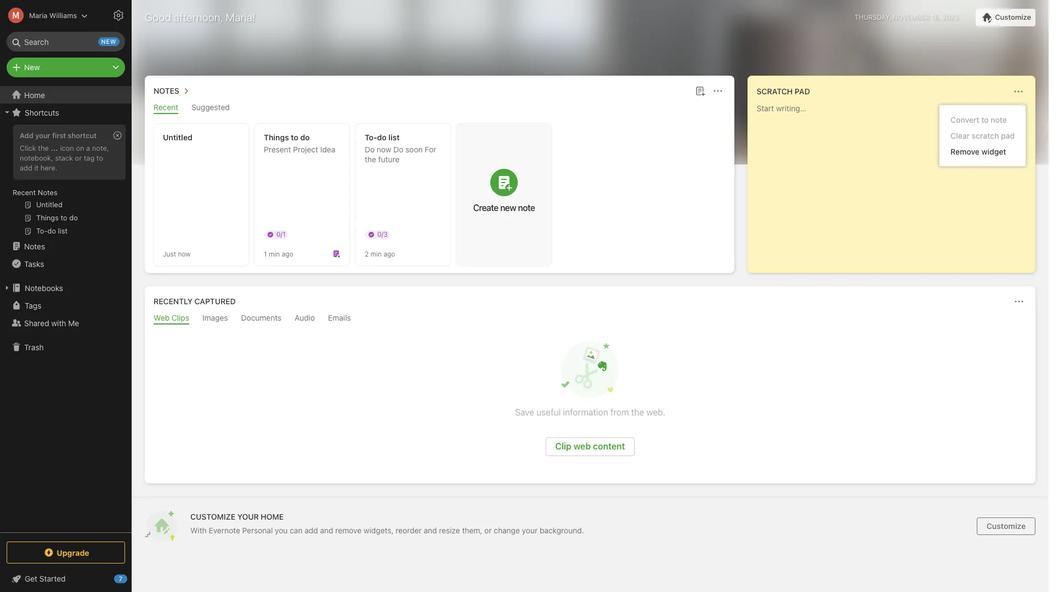 Task type: describe. For each thing, give the bounding box(es) containing it.
create new note
[[473, 203, 535, 213]]

maria
[[29, 11, 47, 19]]

convert
[[951, 115, 980, 125]]

soon
[[406, 145, 423, 154]]

emails
[[328, 313, 351, 323]]

or inside customize your home with evernote personal you can add and remove widgets, reorder and resize them, or change your background.
[[485, 526, 492, 536]]

untitled
[[163, 133, 193, 142]]

notebooks link
[[0, 279, 131, 297]]

upgrade
[[57, 549, 89, 558]]

the inside web clips tab panel
[[632, 408, 645, 418]]

trash link
[[0, 339, 131, 356]]

group inside tree
[[0, 121, 131, 242]]

get
[[25, 575, 37, 584]]

Account field
[[0, 4, 88, 26]]

0 vertical spatial customize button
[[977, 9, 1036, 26]]

thursday, november 16, 2023
[[855, 13, 959, 21]]

the inside to-do list do now do soon for the future
[[365, 155, 376, 164]]

remove widget
[[951, 147, 1007, 156]]

to inside icon on a note, notebook, stack or tag to add it here.
[[97, 154, 103, 162]]

notes button
[[151, 85, 193, 98]]

do inside to-do list do now do soon for the future
[[377, 133, 387, 142]]

more actions image
[[712, 85, 725, 98]]

new search field
[[14, 32, 120, 52]]

add your first shortcut
[[20, 131, 97, 140]]

shared with me
[[24, 319, 79, 328]]

background.
[[540, 526, 584, 536]]

1 min ago
[[264, 250, 294, 258]]

idea
[[320, 145, 336, 154]]

recent tab
[[154, 103, 178, 114]]

content
[[593, 442, 626, 452]]

...
[[51, 144, 58, 153]]

can
[[290, 526, 303, 536]]

maria!
[[226, 11, 256, 24]]

2023
[[943, 13, 959, 21]]

create
[[473, 203, 499, 213]]

add
[[20, 131, 33, 140]]

clips
[[172, 313, 189, 323]]

more actions field for scratch pad
[[1012, 84, 1027, 99]]

pad
[[795, 87, 811, 96]]

things
[[264, 133, 289, 142]]

0/3
[[378, 231, 388, 239]]

information
[[563, 408, 609, 418]]

shared
[[24, 319, 49, 328]]

click
[[20, 144, 36, 153]]

notes link
[[0, 238, 131, 255]]

recently captured button
[[151, 295, 236, 308]]

16,
[[932, 13, 941, 21]]

on
[[76, 144, 84, 153]]

2 do from the left
[[394, 145, 404, 154]]

tab list for recently captured
[[147, 313, 1034, 325]]

it
[[34, 163, 39, 172]]

min for 1
[[269, 250, 280, 258]]

convert to note link
[[940, 112, 1026, 128]]

icon on a note, notebook, stack or tag to add it here.
[[20, 144, 109, 172]]

for
[[425, 145, 437, 154]]

new button
[[7, 58, 125, 77]]

clear scratch pad link
[[940, 128, 1026, 144]]

personal
[[242, 526, 273, 536]]

documents
[[241, 313, 282, 323]]

dropdown list menu
[[940, 112, 1026, 160]]

reorder
[[396, 526, 422, 536]]

to-do list do now do soon for the future
[[365, 133, 437, 164]]

change
[[494, 526, 520, 536]]

clip
[[556, 442, 572, 452]]

expand notebooks image
[[3, 284, 12, 293]]

save useful information from the web.
[[515, 408, 666, 418]]

from
[[611, 408, 629, 418]]

just
[[163, 250, 176, 258]]

2 and from the left
[[424, 526, 437, 536]]

home
[[261, 513, 284, 522]]

recent for recent notes
[[13, 188, 36, 197]]

tasks button
[[0, 255, 131, 273]]

good
[[145, 11, 171, 24]]

note for convert to note
[[991, 115, 1008, 125]]

emails tab
[[328, 313, 351, 325]]

0 vertical spatial customize
[[996, 13, 1032, 21]]

started
[[39, 575, 66, 584]]

clip web content button
[[546, 438, 635, 457]]

tab list for notes
[[147, 103, 733, 114]]

audio tab
[[295, 313, 315, 325]]

here.
[[41, 163, 57, 172]]

the inside group
[[38, 144, 49, 153]]

afternoon,
[[174, 11, 223, 24]]

trash
[[24, 343, 44, 352]]

recently
[[154, 297, 193, 306]]

0 horizontal spatial now
[[178, 250, 191, 258]]

1
[[264, 250, 267, 258]]

remove widget link
[[940, 144, 1026, 160]]

note for create new note
[[518, 203, 535, 213]]

things to do present project idea
[[264, 133, 336, 154]]

shared with me link
[[0, 315, 131, 332]]

to for convert
[[982, 115, 989, 125]]

with
[[190, 526, 207, 536]]

with
[[51, 319, 66, 328]]

new
[[24, 63, 40, 72]]

web clips tab panel
[[145, 325, 1036, 484]]

audio
[[295, 313, 315, 323]]

them,
[[462, 526, 483, 536]]

project
[[293, 145, 318, 154]]

thursday,
[[855, 13, 892, 21]]



Task type: locate. For each thing, give the bounding box(es) containing it.
0 vertical spatial or
[[75, 154, 82, 162]]

recent notes
[[13, 188, 57, 197]]

more actions image for scratch pad
[[1013, 85, 1026, 98]]

tree containing home
[[0, 86, 132, 532]]

suggested
[[192, 103, 230, 112]]

0 horizontal spatial to
[[97, 154, 103, 162]]

1 do from the left
[[301, 133, 310, 142]]

to up project
[[291, 133, 299, 142]]

tags
[[25, 301, 41, 310]]

1 vertical spatial to
[[291, 133, 299, 142]]

notes
[[154, 86, 179, 96], [38, 188, 57, 197], [24, 242, 45, 251]]

now
[[377, 145, 392, 154], [178, 250, 191, 258]]

now inside to-do list do now do soon for the future
[[377, 145, 392, 154]]

your right change
[[522, 526, 538, 536]]

2 vertical spatial the
[[632, 408, 645, 418]]

customize your home with evernote personal you can add and remove widgets, reorder and resize them, or change your background.
[[190, 513, 584, 536]]

add inside icon on a note, notebook, stack or tag to add it here.
[[20, 163, 32, 172]]

click to collapse image
[[128, 572, 136, 586]]

more actions image for recently captured
[[1013, 295, 1026, 308]]

add right can
[[305, 526, 318, 536]]

and left remove
[[320, 526, 334, 536]]

0 vertical spatial new
[[101, 38, 116, 45]]

2 min from the left
[[371, 250, 382, 258]]

recent tab panel
[[145, 114, 735, 273]]

do down to-
[[365, 145, 375, 154]]

new
[[101, 38, 116, 45], [501, 203, 517, 213]]

suggested tab
[[192, 103, 230, 114]]

0 vertical spatial tab list
[[147, 103, 733, 114]]

2 vertical spatial to
[[97, 154, 103, 162]]

1 vertical spatial note
[[518, 203, 535, 213]]

0 horizontal spatial the
[[38, 144, 49, 153]]

captured
[[195, 297, 236, 306]]

now up future
[[377, 145, 392, 154]]

0 vertical spatial notes
[[154, 86, 179, 96]]

williams
[[49, 11, 77, 19]]

evernote
[[209, 526, 240, 536]]

tags button
[[0, 297, 131, 315]]

web.
[[647, 408, 666, 418]]

images tab
[[203, 313, 228, 325]]

notes up the tasks
[[24, 242, 45, 251]]

tag
[[84, 154, 95, 162]]

a
[[86, 144, 90, 153]]

1 vertical spatial new
[[501, 203, 517, 213]]

note,
[[92, 144, 109, 153]]

Help and Learning task checklist field
[[0, 571, 132, 588]]

0 horizontal spatial new
[[101, 38, 116, 45]]

do inside "things to do present project idea"
[[301, 133, 310, 142]]

2 horizontal spatial the
[[632, 408, 645, 418]]

new inside new search field
[[101, 38, 116, 45]]

ago down 0/1
[[282, 250, 294, 258]]

do down the list at top left
[[394, 145, 404, 154]]

ago for 2 min ago
[[384, 250, 395, 258]]

to up scratch
[[982, 115, 989, 125]]

widgets,
[[364, 526, 394, 536]]

recent down notes button
[[154, 103, 178, 112]]

notes inside group
[[38, 188, 57, 197]]

add inside customize your home with evernote personal you can add and remove widgets, reorder and resize them, or change your background.
[[305, 526, 318, 536]]

images
[[203, 313, 228, 323]]

more actions field for recently captured
[[1012, 294, 1028, 310]]

present
[[264, 145, 291, 154]]

2 horizontal spatial to
[[982, 115, 989, 125]]

the left ...
[[38, 144, 49, 153]]

clip web content
[[556, 442, 626, 452]]

1 ago from the left
[[282, 250, 294, 258]]

0 horizontal spatial add
[[20, 163, 32, 172]]

0 vertical spatial your
[[35, 131, 50, 140]]

documents tab
[[241, 313, 282, 325]]

1 do from the left
[[365, 145, 375, 154]]

2 vertical spatial notes
[[24, 242, 45, 251]]

more actions image
[[1013, 85, 1026, 98], [1013, 295, 1026, 308]]

customize
[[996, 13, 1032, 21], [987, 522, 1027, 531]]

just now
[[163, 250, 191, 258]]

first
[[52, 131, 66, 140]]

clear
[[951, 131, 970, 141]]

group containing add your first shortcut
[[0, 121, 131, 242]]

0 horizontal spatial recent
[[13, 188, 36, 197]]

note inside button
[[518, 203, 535, 213]]

recent
[[154, 103, 178, 112], [13, 188, 36, 197]]

1 horizontal spatial the
[[365, 155, 376, 164]]

1 horizontal spatial recent
[[154, 103, 178, 112]]

to inside "things to do present project idea"
[[291, 133, 299, 142]]

and left resize
[[424, 526, 437, 536]]

0 vertical spatial more actions image
[[1013, 85, 1026, 98]]

web clips tab
[[154, 313, 189, 325]]

clear scratch pad
[[951, 131, 1015, 141]]

recent for recent
[[154, 103, 178, 112]]

or inside icon on a note, notebook, stack or tag to add it here.
[[75, 154, 82, 162]]

your inside customize your home with evernote personal you can add and remove widgets, reorder and resize them, or change your background.
[[522, 526, 538, 536]]

create new note button
[[457, 124, 552, 266]]

tree
[[0, 86, 132, 532]]

min right "2"
[[371, 250, 382, 258]]

to-
[[365, 133, 377, 142]]

web
[[154, 313, 170, 323]]

1 horizontal spatial and
[[424, 526, 437, 536]]

note inside dropdown list menu
[[991, 115, 1008, 125]]

1 vertical spatial your
[[522, 526, 538, 536]]

upgrade button
[[7, 542, 125, 564]]

tab list
[[147, 103, 733, 114], [147, 313, 1034, 325]]

0 horizontal spatial do
[[301, 133, 310, 142]]

future
[[379, 155, 400, 164]]

to inside dropdown list menu
[[982, 115, 989, 125]]

2
[[365, 250, 369, 258]]

web
[[574, 442, 591, 452]]

ago down 0/3
[[384, 250, 395, 258]]

1 horizontal spatial new
[[501, 203, 517, 213]]

customize
[[190, 513, 236, 522]]

1 horizontal spatial add
[[305, 526, 318, 536]]

note right create
[[518, 203, 535, 213]]

1 horizontal spatial note
[[991, 115, 1008, 125]]

0 horizontal spatial your
[[35, 131, 50, 140]]

or
[[75, 154, 82, 162], [485, 526, 492, 536]]

note
[[991, 115, 1008, 125], [518, 203, 535, 213]]

1 vertical spatial more actions image
[[1013, 295, 1026, 308]]

do
[[365, 145, 375, 154], [394, 145, 404, 154]]

scratch pad
[[757, 87, 811, 96]]

1 horizontal spatial do
[[377, 133, 387, 142]]

add left it
[[20, 163, 32, 172]]

do up project
[[301, 133, 310, 142]]

convert to note
[[951, 115, 1008, 125]]

notes down the here.
[[38, 188, 57, 197]]

or right them,
[[485, 526, 492, 536]]

1 vertical spatial customize
[[987, 522, 1027, 531]]

2 ago from the left
[[384, 250, 395, 258]]

Search text field
[[14, 32, 117, 52]]

Start writing… text field
[[757, 104, 1035, 264]]

shortcuts
[[25, 108, 59, 117]]

0 horizontal spatial note
[[518, 203, 535, 213]]

0 horizontal spatial ago
[[282, 250, 294, 258]]

now right the just
[[178, 250, 191, 258]]

scratch
[[972, 131, 1000, 141]]

1 vertical spatial recent
[[13, 188, 36, 197]]

notes up recent tab
[[154, 86, 179, 96]]

the right "from"
[[632, 408, 645, 418]]

tab list containing web clips
[[147, 313, 1034, 325]]

1 tab list from the top
[[147, 103, 733, 114]]

click the ...
[[20, 144, 58, 153]]

group
[[0, 121, 131, 242]]

ago
[[282, 250, 294, 258], [384, 250, 395, 258]]

do left the list at top left
[[377, 133, 387, 142]]

me
[[68, 319, 79, 328]]

stack
[[55, 154, 73, 162]]

2 min ago
[[365, 250, 395, 258]]

home
[[24, 90, 45, 100]]

0 horizontal spatial min
[[269, 250, 280, 258]]

new right create
[[501, 203, 517, 213]]

new inside create new note button
[[501, 203, 517, 213]]

to down note,
[[97, 154, 103, 162]]

recently captured
[[154, 297, 236, 306]]

0 vertical spatial note
[[991, 115, 1008, 125]]

shortcut
[[68, 131, 97, 140]]

0 horizontal spatial or
[[75, 154, 82, 162]]

0 vertical spatial now
[[377, 145, 392, 154]]

1 vertical spatial notes
[[38, 188, 57, 197]]

2 tab list from the top
[[147, 313, 1034, 325]]

settings image
[[112, 9, 125, 22]]

0 horizontal spatial do
[[365, 145, 375, 154]]

0 vertical spatial the
[[38, 144, 49, 153]]

0/1
[[277, 231, 286, 239]]

0 horizontal spatial and
[[320, 526, 334, 536]]

recent inside tab list
[[154, 103, 178, 112]]

1 vertical spatial tab list
[[147, 313, 1034, 325]]

remove
[[951, 147, 980, 156]]

notes inside notes button
[[154, 86, 179, 96]]

remove
[[336, 526, 362, 536]]

0 vertical spatial add
[[20, 163, 32, 172]]

2 do from the left
[[377, 133, 387, 142]]

1 horizontal spatial min
[[371, 250, 382, 258]]

pad
[[1002, 131, 1015, 141]]

1 horizontal spatial do
[[394, 145, 404, 154]]

1 vertical spatial add
[[305, 526, 318, 536]]

tab list containing recent
[[147, 103, 733, 114]]

1 horizontal spatial now
[[377, 145, 392, 154]]

1 vertical spatial now
[[178, 250, 191, 258]]

0 vertical spatial recent
[[154, 103, 178, 112]]

ago for 1 min ago
[[282, 250, 294, 258]]

7
[[119, 576, 123, 583]]

your up click the ...
[[35, 131, 50, 140]]

min for 2
[[371, 250, 382, 258]]

the left future
[[365, 155, 376, 164]]

notes inside notes link
[[24, 242, 45, 251]]

new down settings image
[[101, 38, 116, 45]]

min right the 1
[[269, 250, 280, 258]]

1 horizontal spatial your
[[522, 526, 538, 536]]

More actions field
[[711, 83, 726, 99], [1012, 84, 1027, 99], [1012, 294, 1028, 310]]

note up pad at the top of page
[[991, 115, 1008, 125]]

1 min from the left
[[269, 250, 280, 258]]

recent down it
[[13, 188, 36, 197]]

1 vertical spatial the
[[365, 155, 376, 164]]

or down on
[[75, 154, 82, 162]]

1 horizontal spatial or
[[485, 526, 492, 536]]

tasks
[[24, 259, 44, 269]]

good afternoon, maria!
[[145, 11, 256, 24]]

widget
[[982, 147, 1007, 156]]

1 horizontal spatial to
[[291, 133, 299, 142]]

get started
[[25, 575, 66, 584]]

and
[[320, 526, 334, 536], [424, 526, 437, 536]]

scratch pad button
[[755, 85, 811, 98]]

1 vertical spatial or
[[485, 526, 492, 536]]

0 vertical spatial to
[[982, 115, 989, 125]]

to for things
[[291, 133, 299, 142]]

1 horizontal spatial ago
[[384, 250, 395, 258]]

1 and from the left
[[320, 526, 334, 536]]

1 vertical spatial customize button
[[978, 518, 1036, 536]]



Task type: vqa. For each thing, say whether or not it's contained in the screenshot.
All changes saved
no



